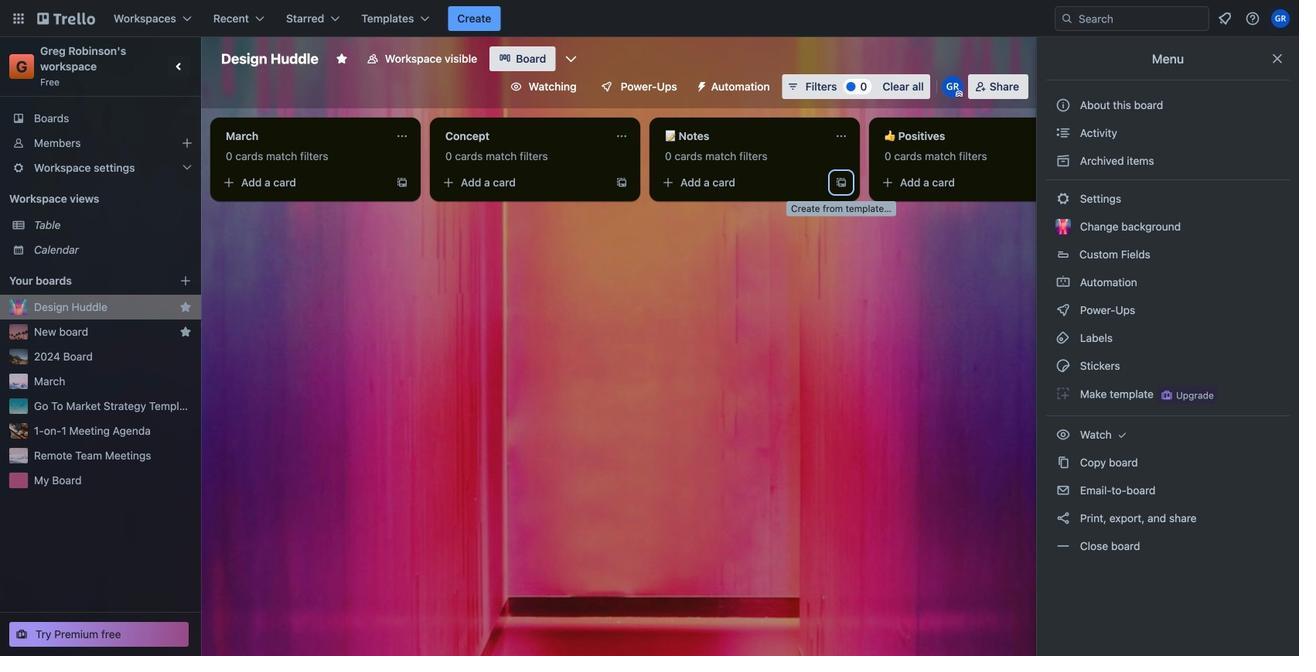 Task type: vqa. For each thing, say whether or not it's contained in the screenshot.
Templates
no



Task type: describe. For each thing, give the bounding box(es) containing it.
2 create from template… image from the left
[[835, 176, 848, 189]]

Board name text field
[[214, 46, 326, 71]]

create from template… image
[[396, 176, 408, 189]]

search image
[[1061, 12, 1074, 25]]

Search field
[[1074, 8, 1209, 29]]

0 horizontal spatial greg robinson (gregrobinson96) image
[[942, 76, 964, 97]]

0 notifications image
[[1216, 9, 1235, 28]]



Task type: locate. For each thing, give the bounding box(es) containing it.
this member is an admin of this board. image
[[956, 91, 963, 97]]

your boards with 8 items element
[[9, 272, 156, 290]]

create from template… image
[[616, 176, 628, 189], [835, 176, 848, 189]]

tooltip
[[787, 201, 897, 216]]

None text field
[[217, 124, 390, 149], [876, 124, 1049, 149], [217, 124, 390, 149], [876, 124, 1049, 149]]

add board image
[[179, 275, 192, 287]]

starred icon image
[[179, 301, 192, 313], [179, 326, 192, 338]]

star or unstar board image
[[336, 53, 348, 65]]

sm image
[[1056, 153, 1071, 169], [1056, 275, 1071, 290], [1056, 302, 1071, 318], [1056, 330, 1071, 346], [1056, 427, 1071, 442], [1115, 427, 1131, 442], [1056, 538, 1071, 554]]

customize views image
[[563, 51, 579, 67]]

0 horizontal spatial create from template… image
[[616, 176, 628, 189]]

back to home image
[[37, 6, 95, 31]]

1 starred icon image from the top
[[179, 301, 192, 313]]

sm image
[[690, 74, 711, 96], [1056, 125, 1071, 141], [1056, 191, 1071, 207], [1056, 358, 1071, 374], [1056, 386, 1071, 401], [1056, 455, 1071, 470], [1056, 483, 1071, 498], [1056, 511, 1071, 526]]

2 starred icon image from the top
[[179, 326, 192, 338]]

None text field
[[436, 124, 610, 149], [656, 124, 829, 149], [436, 124, 610, 149], [656, 124, 829, 149]]

open information menu image
[[1245, 11, 1261, 26]]

1 horizontal spatial greg robinson (gregrobinson96) image
[[1272, 9, 1290, 28]]

0 vertical spatial greg robinson (gregrobinson96) image
[[1272, 9, 1290, 28]]

primary element
[[0, 0, 1300, 37]]

1 create from template… image from the left
[[616, 176, 628, 189]]

1 horizontal spatial create from template… image
[[835, 176, 848, 189]]

1 vertical spatial starred icon image
[[179, 326, 192, 338]]

workspace navigation collapse icon image
[[169, 56, 190, 77]]

0 vertical spatial starred icon image
[[179, 301, 192, 313]]

1 vertical spatial greg robinson (gregrobinson96) image
[[942, 76, 964, 97]]

greg robinson (gregrobinson96) image
[[1272, 9, 1290, 28], [942, 76, 964, 97]]



